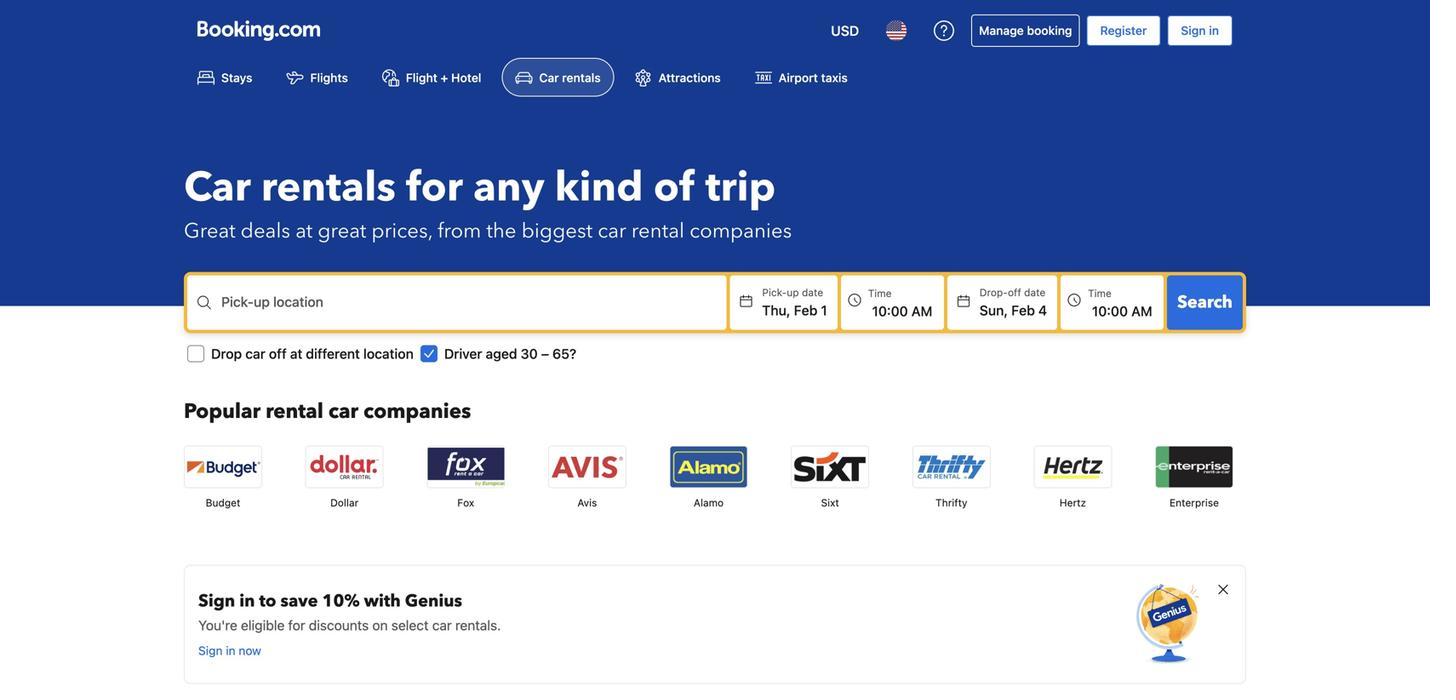 Task type: locate. For each thing, give the bounding box(es) containing it.
65?
[[552, 345, 576, 362]]

up inside pick-up date thu, feb 1
[[787, 286, 799, 298]]

0 horizontal spatial location
[[273, 294, 323, 310]]

from
[[438, 217, 481, 245]]

car rentals link
[[502, 58, 614, 96]]

pick- inside pick-up date thu, feb 1
[[762, 286, 787, 298]]

stays link
[[184, 58, 266, 96]]

1 horizontal spatial rental
[[631, 217, 684, 245]]

0 vertical spatial sign
[[1181, 23, 1206, 37]]

1 horizontal spatial companies
[[690, 217, 792, 245]]

the
[[486, 217, 516, 245]]

at left different
[[290, 345, 302, 362]]

drop-
[[980, 286, 1008, 298]]

taxis
[[821, 70, 848, 85]]

0 vertical spatial rentals
[[562, 70, 601, 85]]

off
[[1008, 286, 1021, 298], [269, 345, 287, 362]]

1 horizontal spatial up
[[787, 286, 799, 298]]

1 horizontal spatial date
[[1024, 286, 1046, 298]]

companies inside car rentals for any kind of trip great deals at great prices, from the biggest car rental companies
[[690, 217, 792, 245]]

feb left 4
[[1011, 302, 1035, 318]]

sign right register
[[1181, 23, 1206, 37]]

0 horizontal spatial pick-
[[221, 294, 254, 310]]

flight
[[406, 70, 437, 85]]

1 horizontal spatial in
[[239, 589, 255, 613]]

kind
[[555, 159, 643, 215]]

feb inside drop-off date sun, feb 4
[[1011, 302, 1035, 318]]

1 vertical spatial off
[[269, 345, 287, 362]]

usd button
[[821, 10, 869, 51]]

1 horizontal spatial location
[[363, 345, 414, 362]]

0 horizontal spatial in
[[226, 643, 235, 657]]

booking.com online hotel reservations image
[[197, 20, 320, 41]]

budget logo image
[[185, 446, 261, 487]]

off right drop
[[269, 345, 287, 362]]

0 horizontal spatial for
[[288, 617, 305, 633]]

thu,
[[762, 302, 790, 318]]

pick-up location
[[221, 294, 323, 310]]

Pick-up location field
[[221, 302, 726, 323]]

stays
[[221, 70, 252, 85]]

search
[[1177, 291, 1233, 314]]

in inside the sign in to save 10% with genius you're eligible for discounts on select car rentals.
[[239, 589, 255, 613]]

30
[[521, 345, 538, 362]]

1 horizontal spatial rentals
[[562, 70, 601, 85]]

companies
[[690, 217, 792, 245], [364, 397, 471, 425]]

0 horizontal spatial companies
[[364, 397, 471, 425]]

thrifty
[[936, 497, 967, 508]]

1 vertical spatial for
[[288, 617, 305, 633]]

in
[[1209, 23, 1219, 37], [239, 589, 255, 613], [226, 643, 235, 657]]

0 vertical spatial in
[[1209, 23, 1219, 37]]

1 vertical spatial sign
[[198, 589, 235, 613]]

companies up fox logo
[[364, 397, 471, 425]]

avis logo image
[[549, 446, 626, 487]]

date for 4
[[1024, 286, 1046, 298]]

off inside drop-off date sun, feb 4
[[1008, 286, 1021, 298]]

0 horizontal spatial date
[[802, 286, 823, 298]]

dollar logo image
[[306, 446, 383, 487]]

0 vertical spatial off
[[1008, 286, 1021, 298]]

up down deals at the left top
[[254, 294, 270, 310]]

date
[[802, 286, 823, 298], [1024, 286, 1046, 298]]

feb for 1
[[794, 302, 817, 318]]

up for date
[[787, 286, 799, 298]]

manage
[[979, 23, 1024, 37]]

sixt logo image
[[792, 446, 868, 487]]

car right hotel
[[539, 70, 559, 85]]

sun,
[[980, 302, 1008, 318]]

for inside the sign in to save 10% with genius you're eligible for discounts on select car rentals.
[[288, 617, 305, 633]]

0 horizontal spatial feb
[[794, 302, 817, 318]]

date inside pick-up date thu, feb 1
[[802, 286, 823, 298]]

10%
[[322, 589, 360, 613]]

1 horizontal spatial pick-
[[762, 286, 787, 298]]

date up 1
[[802, 286, 823, 298]]

1 horizontal spatial feb
[[1011, 302, 1035, 318]]

of
[[654, 159, 695, 215]]

location right different
[[363, 345, 414, 362]]

1 feb from the left
[[794, 302, 817, 318]]

car
[[539, 70, 559, 85], [184, 159, 251, 215]]

enterprise
[[1170, 497, 1219, 508]]

for down save
[[288, 617, 305, 633]]

sign in now link
[[198, 642, 501, 659]]

date up 4
[[1024, 286, 1046, 298]]

4
[[1038, 302, 1047, 318]]

rental down the of
[[631, 217, 684, 245]]

0 horizontal spatial rental
[[266, 397, 323, 425]]

pick-
[[762, 286, 787, 298], [221, 294, 254, 310]]

0 horizontal spatial off
[[269, 345, 287, 362]]

sign inside sign in now link
[[198, 643, 223, 657]]

car down genius
[[432, 617, 452, 633]]

car inside car rentals for any kind of trip great deals at great prices, from the biggest car rental companies
[[184, 159, 251, 215]]

location up drop car off at different location
[[273, 294, 323, 310]]

sign up you're
[[198, 589, 235, 613]]

popular
[[184, 397, 261, 425]]

2 feb from the left
[[1011, 302, 1035, 318]]

0 vertical spatial companies
[[690, 217, 792, 245]]

2 vertical spatial sign
[[198, 643, 223, 657]]

1 vertical spatial rentals
[[261, 159, 396, 215]]

pick- up drop
[[221, 294, 254, 310]]

0 vertical spatial for
[[406, 159, 463, 215]]

to
[[259, 589, 276, 613]]

car down kind
[[598, 217, 626, 245]]

0 vertical spatial rental
[[631, 217, 684, 245]]

at inside car rentals for any kind of trip great deals at great prices, from the biggest car rental companies
[[295, 217, 313, 245]]

sign in to save 10% with genius you're eligible for discounts on select car rentals.
[[198, 589, 501, 633]]

drop-off date sun, feb 4
[[980, 286, 1047, 318]]

rentals inside car rentals for any kind of trip great deals at great prices, from the biggest car rental companies
[[261, 159, 396, 215]]

sign
[[1181, 23, 1206, 37], [198, 589, 235, 613], [198, 643, 223, 657]]

driver aged 30 – 65?
[[444, 345, 576, 362]]

in for to
[[239, 589, 255, 613]]

dollar
[[330, 497, 359, 508]]

in for now
[[226, 643, 235, 657]]

1 vertical spatial car
[[184, 159, 251, 215]]

1 horizontal spatial car
[[539, 70, 559, 85]]

feb inside pick-up date thu, feb 1
[[794, 302, 817, 318]]

off up sun,
[[1008, 286, 1021, 298]]

1 date from the left
[[802, 286, 823, 298]]

search button
[[1167, 275, 1243, 330]]

pick- up 'thu,'
[[762, 286, 787, 298]]

up up 'thu,'
[[787, 286, 799, 298]]

feb left 1
[[794, 302, 817, 318]]

with
[[364, 589, 401, 613]]

rentals
[[562, 70, 601, 85], [261, 159, 396, 215]]

feb
[[794, 302, 817, 318], [1011, 302, 1035, 318]]

for up from
[[406, 159, 463, 215]]

location
[[273, 294, 323, 310], [363, 345, 414, 362]]

pick- for pick-up location
[[221, 294, 254, 310]]

car rentals
[[539, 70, 601, 85]]

1 vertical spatial in
[[239, 589, 255, 613]]

for
[[406, 159, 463, 215], [288, 617, 305, 633]]

drop car off at different location
[[211, 345, 414, 362]]

1 horizontal spatial for
[[406, 159, 463, 215]]

at
[[295, 217, 313, 245], [290, 345, 302, 362]]

at left great
[[295, 217, 313, 245]]

biggest
[[522, 217, 593, 245]]

2 vertical spatial in
[[226, 643, 235, 657]]

genius
[[405, 589, 462, 613]]

attractions link
[[621, 58, 734, 96]]

flights link
[[273, 58, 362, 96]]

up
[[787, 286, 799, 298], [254, 294, 270, 310]]

0 vertical spatial at
[[295, 217, 313, 245]]

sign down you're
[[198, 643, 223, 657]]

drop
[[211, 345, 242, 362]]

sign inside the sign in to save 10% with genius you're eligible for discounts on select car rentals.
[[198, 589, 235, 613]]

car
[[598, 217, 626, 245], [245, 345, 265, 362], [328, 397, 358, 425], [432, 617, 452, 633]]

0 vertical spatial car
[[539, 70, 559, 85]]

usd
[[831, 23, 859, 39]]

1 horizontal spatial off
[[1008, 286, 1021, 298]]

flights
[[310, 70, 348, 85]]

0 horizontal spatial rentals
[[261, 159, 396, 215]]

0 horizontal spatial up
[[254, 294, 270, 310]]

sign for to
[[198, 589, 235, 613]]

rental
[[631, 217, 684, 245], [266, 397, 323, 425]]

2 date from the left
[[1024, 286, 1046, 298]]

date inside drop-off date sun, feb 4
[[1024, 286, 1046, 298]]

rental down drop car off at different location
[[266, 397, 323, 425]]

popular rental car companies
[[184, 397, 471, 425]]

0 horizontal spatial car
[[184, 159, 251, 215]]

aged
[[486, 345, 517, 362]]

1 vertical spatial location
[[363, 345, 414, 362]]

car inside 'car rentals' link
[[539, 70, 559, 85]]

manage booking
[[979, 23, 1072, 37]]

car up the great
[[184, 159, 251, 215]]

companies down 'trip'
[[690, 217, 792, 245]]

you're
[[198, 617, 237, 633]]



Task type: vqa. For each thing, say whether or not it's contained in the screenshot.
cost
no



Task type: describe. For each thing, give the bounding box(es) containing it.
car inside car rentals for any kind of trip great deals at great prices, from the biggest car rental companies
[[598, 217, 626, 245]]

car right drop
[[245, 345, 265, 362]]

register link
[[1087, 15, 1161, 46]]

0 vertical spatial location
[[273, 294, 323, 310]]

budget
[[206, 497, 240, 508]]

manage booking link
[[971, 14, 1080, 47]]

+
[[441, 70, 448, 85]]

rental inside car rentals for any kind of trip great deals at great prices, from the biggest car rental companies
[[631, 217, 684, 245]]

flight + hotel link
[[368, 58, 495, 96]]

on
[[372, 617, 388, 633]]

sign in link
[[1167, 15, 1233, 46]]

fox
[[457, 497, 474, 508]]

fox logo image
[[428, 446, 504, 487]]

airport taxis
[[779, 70, 848, 85]]

pick- for pick-up date thu, feb 1
[[762, 286, 787, 298]]

avis
[[577, 497, 597, 508]]

now
[[239, 643, 261, 657]]

hotel
[[451, 70, 481, 85]]

1 vertical spatial rental
[[266, 397, 323, 425]]

car up dollar logo
[[328, 397, 358, 425]]

great
[[318, 217, 366, 245]]

car for car rentals for any kind of trip great deals at great prices, from the biggest car rental companies
[[184, 159, 251, 215]]

2 horizontal spatial in
[[1209, 23, 1219, 37]]

rentals for car rentals for any kind of trip great deals at great prices, from the biggest car rental companies
[[261, 159, 396, 215]]

save
[[281, 589, 318, 613]]

select
[[391, 617, 429, 633]]

hertz
[[1060, 497, 1086, 508]]

up for location
[[254, 294, 270, 310]]

1 vertical spatial companies
[[364, 397, 471, 425]]

alamo logo image
[[670, 446, 747, 487]]

booking
[[1027, 23, 1072, 37]]

enterprise logo image
[[1156, 446, 1233, 487]]

airport
[[779, 70, 818, 85]]

sixt
[[821, 497, 839, 508]]

for inside car rentals for any kind of trip great deals at great prices, from the biggest car rental companies
[[406, 159, 463, 215]]

car for car rentals
[[539, 70, 559, 85]]

date for 1
[[802, 286, 823, 298]]

thrifty logo image
[[913, 446, 990, 487]]

attractions
[[659, 70, 721, 85]]

sign for now
[[198, 643, 223, 657]]

feb for 4
[[1011, 302, 1035, 318]]

rentals for car rentals
[[562, 70, 601, 85]]

pick-up date thu, feb 1
[[762, 286, 827, 318]]

sign inside sign in link
[[1181, 23, 1206, 37]]

flight + hotel
[[406, 70, 481, 85]]

–
[[541, 345, 549, 362]]

airport taxis link
[[741, 58, 861, 96]]

prices,
[[371, 217, 433, 245]]

car rentals for any kind of trip great deals at great prices, from the biggest car rental companies
[[184, 159, 792, 245]]

sign in now
[[198, 643, 261, 657]]

hertz logo image
[[1035, 446, 1111, 487]]

great
[[184, 217, 236, 245]]

any
[[473, 159, 545, 215]]

register
[[1100, 23, 1147, 37]]

car inside the sign in to save 10% with genius you're eligible for discounts on select car rentals.
[[432, 617, 452, 633]]

driver
[[444, 345, 482, 362]]

1 vertical spatial at
[[290, 345, 302, 362]]

alamo
[[694, 497, 724, 508]]

rentals.
[[455, 617, 501, 633]]

different
[[306, 345, 360, 362]]

eligible
[[241, 617, 285, 633]]

trip
[[705, 159, 776, 215]]

discounts
[[309, 617, 369, 633]]

sign in
[[1181, 23, 1219, 37]]

deals
[[241, 217, 290, 245]]

1
[[821, 302, 827, 318]]



